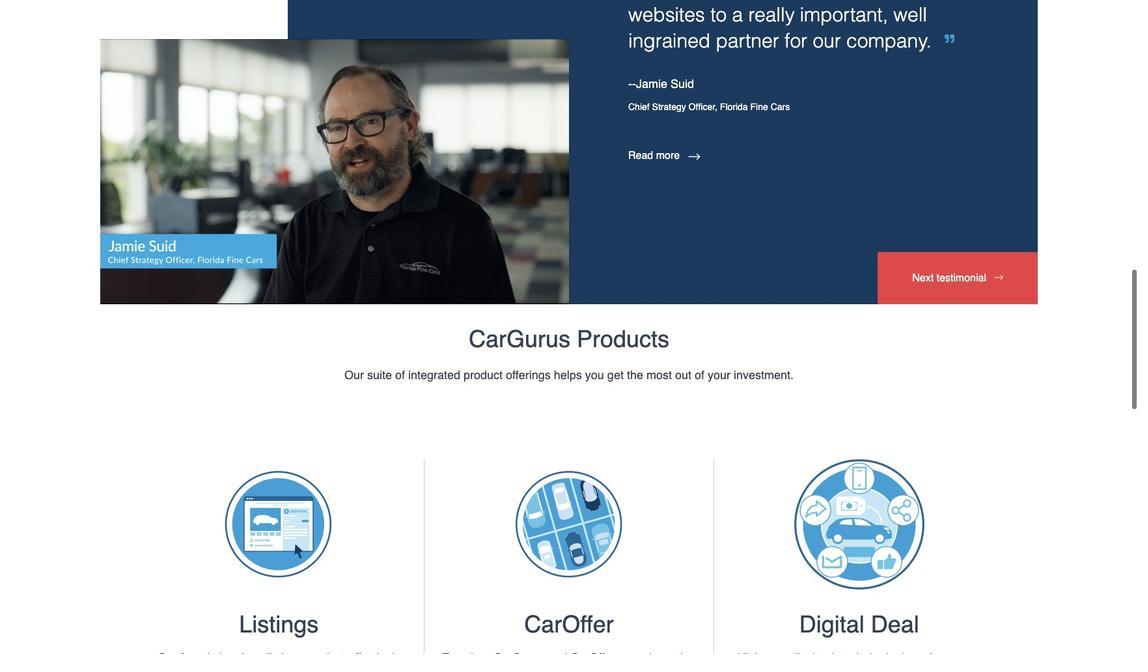 Task type: vqa. For each thing, say whether or not it's contained in the screenshot.
of
yes



Task type: describe. For each thing, give the bounding box(es) containing it.
chief strategy officer, florida fine cars
[[629, 101, 790, 112]]

digital deal
[[800, 611, 920, 638]]

2 - from the left
[[633, 77, 636, 90]]

read
[[629, 150, 654, 161]]

caroffer
[[525, 611, 614, 638]]

products
[[577, 326, 670, 352]]

most
[[647, 368, 672, 382]]

testimonial
[[937, 272, 987, 284]]

get
[[608, 368, 624, 382]]

--jamie suid
[[629, 77, 694, 90]]

you
[[586, 368, 604, 382]]

strategy
[[652, 101, 686, 112]]

fine
[[751, 101, 769, 112]]

cars
[[771, 101, 790, 112]]

product
[[464, 368, 503, 382]]

long arrow right image
[[688, 148, 702, 163]]

listings image
[[214, 459, 344, 589]]

next testimonial
[[913, 272, 987, 284]]

quote right image
[[945, 34, 955, 43]]

helps
[[554, 368, 582, 382]]

chief
[[629, 101, 650, 112]]

cargurus
[[469, 326, 571, 352]]

our
[[345, 368, 364, 382]]



Task type: locate. For each thing, give the bounding box(es) containing it.
deal
[[871, 611, 920, 638]]

next
[[913, 272, 934, 284]]

out
[[675, 368, 692, 382]]

-
[[629, 77, 633, 90], [633, 77, 636, 90]]

florida
[[720, 101, 748, 112]]

- up chief
[[633, 77, 636, 90]]

digital deal image
[[794, 459, 925, 589]]

offerings
[[506, 368, 551, 382]]

listings
[[239, 611, 319, 638]]

long arrow right image
[[995, 272, 1004, 283]]

of right suite
[[395, 368, 405, 382]]

integrated
[[408, 368, 461, 382]]

our suite of integrated product offerings helps you get the most out of your investment.
[[345, 368, 794, 382]]

officer,
[[689, 101, 718, 112]]

2 of from the left
[[695, 368, 705, 382]]

florida fine cars pic image
[[100, 0, 569, 304]]

your
[[708, 368, 731, 382]]

investment.
[[734, 368, 794, 382]]

jamie
[[636, 77, 668, 90]]

read more link
[[629, 148, 989, 163]]

cargurus products
[[469, 326, 670, 352]]

- left jamie
[[629, 77, 633, 90]]

1 of from the left
[[395, 368, 405, 382]]

suid
[[671, 77, 694, 90]]

read more
[[629, 150, 680, 161]]

caroffer image
[[504, 459, 634, 589]]

more
[[656, 150, 680, 161]]

of
[[395, 368, 405, 382], [695, 368, 705, 382]]

suite
[[367, 368, 392, 382]]

of right "out"
[[695, 368, 705, 382]]

the
[[627, 368, 644, 382]]

1 horizontal spatial of
[[695, 368, 705, 382]]

digital
[[800, 611, 865, 638]]

next testimonial button
[[878, 252, 1038, 304]]

0 horizontal spatial of
[[395, 368, 405, 382]]

1 - from the left
[[629, 77, 633, 90]]



